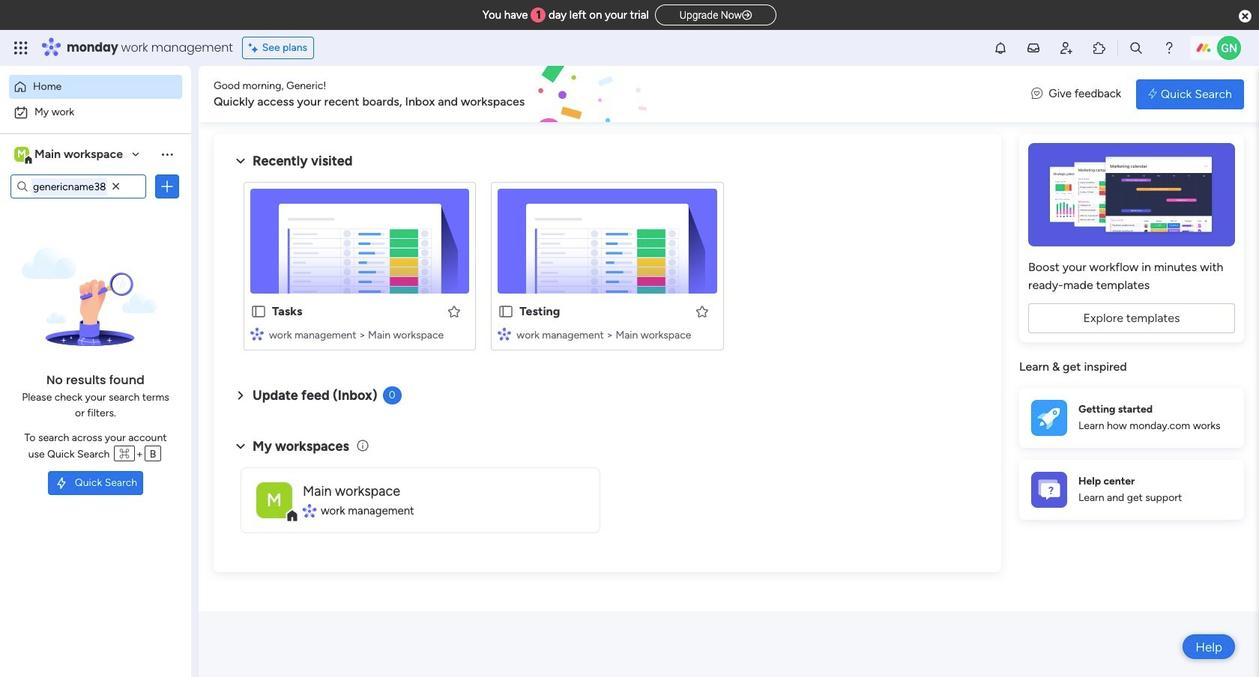 Task type: describe. For each thing, give the bounding box(es) containing it.
help center element
[[1020, 460, 1245, 520]]

see plans image
[[249, 40, 262, 56]]

workspace image
[[256, 483, 292, 519]]

workspace options image
[[160, 147, 175, 162]]

help image
[[1162, 40, 1177, 55]]

update feed image
[[1027, 40, 1042, 55]]

close recently visited image
[[232, 152, 250, 170]]

dapulse close image
[[1240, 9, 1252, 24]]

quick search results list box
[[232, 170, 984, 369]]

add to favorites image
[[695, 304, 710, 319]]

monday marketplace image
[[1093, 40, 1108, 55]]

open update feed (inbox) image
[[232, 387, 250, 405]]

public board image for add to favorites image
[[250, 304, 267, 320]]

clear search image
[[109, 179, 124, 194]]

getting started element
[[1020, 388, 1245, 448]]

notifications image
[[994, 40, 1009, 55]]

close my workspaces image
[[232, 438, 250, 456]]

generic name image
[[1218, 36, 1242, 60]]

invite members image
[[1060, 40, 1075, 55]]

options image
[[160, 179, 175, 194]]

v2 bolt switch image
[[1149, 86, 1158, 102]]

workspace selection element
[[14, 145, 125, 165]]

workspace image
[[14, 146, 29, 163]]



Task type: vqa. For each thing, say whether or not it's contained in the screenshot.
PUBLIC BOARD icon for Add to favorites image
yes



Task type: locate. For each thing, give the bounding box(es) containing it.
Search in workspace field
[[31, 178, 107, 195]]

0 vertical spatial option
[[9, 75, 182, 99]]

1 option from the top
[[9, 75, 182, 99]]

option
[[9, 75, 182, 99], [9, 100, 182, 124]]

dapulse rightstroke image
[[743, 10, 752, 21]]

search everything image
[[1129, 40, 1144, 55]]

public board image for add to favorites icon
[[498, 304, 515, 320]]

select product image
[[13, 40, 28, 55]]

1 horizontal spatial public board image
[[498, 304, 515, 320]]

templates image image
[[1033, 143, 1231, 247]]

0 element
[[383, 387, 402, 405]]

2 option from the top
[[9, 100, 182, 124]]

1 public board image from the left
[[250, 304, 267, 320]]

0 horizontal spatial public board image
[[250, 304, 267, 320]]

v2 user feedback image
[[1032, 86, 1043, 103]]

public board image
[[250, 304, 267, 320], [498, 304, 515, 320]]

2 public board image from the left
[[498, 304, 515, 320]]

add to favorites image
[[447, 304, 462, 319]]

1 vertical spatial option
[[9, 100, 182, 124]]



